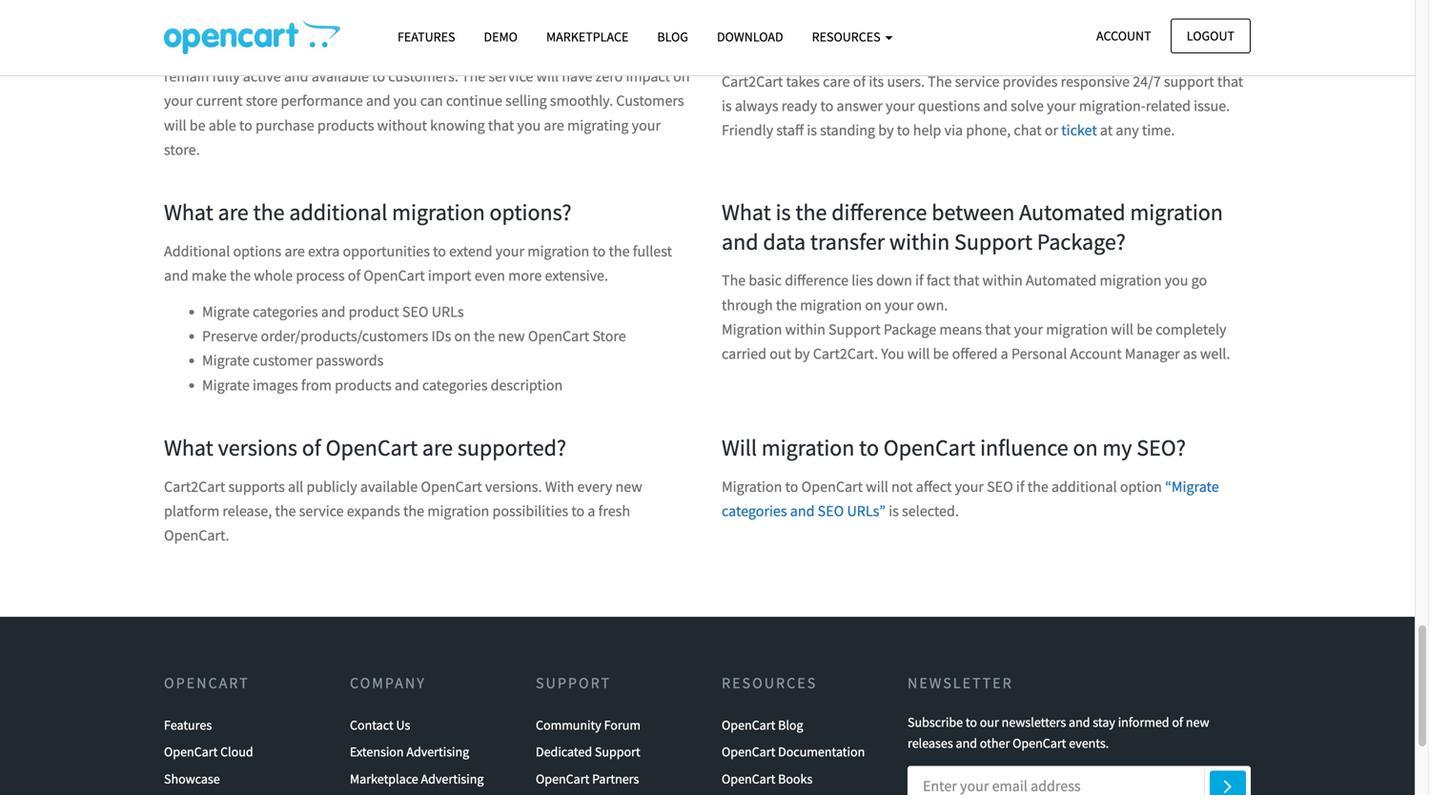 Task type: locate. For each thing, give the bounding box(es) containing it.
new inside subscribe to our newsletters and stay informed of new releases and other opencart events.
[[1186, 713, 1209, 731]]

0 vertical spatial you
[[393, 91, 417, 110]]

opencart up urls"
[[801, 477, 863, 496]]

0 horizontal spatial support
[[846, 0, 922, 27]]

you down selling
[[517, 116, 541, 135]]

lies
[[852, 271, 873, 290]]

account up 24/7
[[1096, 27, 1151, 44]]

order/products/customers
[[261, 327, 428, 346]]

supports
[[228, 477, 285, 496]]

of inside additional options are extra opportunities to extend your migration to the fullest and make the whole process of opencart import even more extensive.
[[348, 266, 360, 285]]

opencart inside "migrate categories and product seo urls preserve order/products/customers ids on the new opencart store migrate customer passwords migrate images from products and categories description"
[[528, 327, 589, 346]]

cart2cart
[[164, 42, 225, 62], [722, 72, 783, 91], [164, 477, 225, 496]]

2 vertical spatial cart2cart
[[164, 477, 225, 496]]

0 vertical spatial additional
[[289, 198, 387, 226]]

be up manager
[[1137, 320, 1153, 339]]

with
[[545, 477, 574, 496]]

account
[[1096, 27, 1151, 44], [1070, 344, 1122, 363]]

passwords
[[316, 351, 384, 370]]

1 vertical spatial store
[[246, 91, 278, 110]]

if down influence
[[1016, 477, 1024, 496]]

well.
[[1200, 344, 1230, 363]]

new up description
[[498, 327, 525, 346]]

seo inside "migrate categories and product seo urls preserve order/products/customers ids on the new opencart store migrate customer passwords migrate images from products and categories description"
[[402, 302, 429, 321]]

0 vertical spatial products
[[317, 116, 374, 135]]

that inside cart2cart service guarantees there will be no downtime. your current store will remain fully active and available to customers. the service will have zero impact on your current store performance and you can continue selling smoothly. customers will be able to purchase products without knowing that you are migrating your store.
[[488, 116, 514, 135]]

you left go on the top right of page
[[1165, 271, 1188, 290]]

2 migration from the top
[[722, 477, 782, 496]]

by
[[878, 121, 894, 140], [794, 344, 810, 363]]

0 vertical spatial available
[[311, 67, 369, 86]]

migration
[[722, 320, 782, 339], [722, 477, 782, 496]]

0 horizontal spatial categories
[[253, 302, 318, 321]]

1 vertical spatial a
[[588, 501, 595, 520]]

from
[[301, 375, 332, 395]]

0 vertical spatial current
[[555, 42, 601, 62]]

difference inside what is the difference between automated migration and data transfer within support package?
[[832, 198, 927, 226]]

1 horizontal spatial features
[[398, 28, 455, 45]]

migration up the extensive.
[[527, 242, 589, 261]]

1 vertical spatial available
[[360, 477, 418, 496]]

is up "data"
[[776, 198, 791, 226]]

1 vertical spatial cart2cart
[[722, 72, 783, 91]]

will
[[387, 42, 409, 62], [640, 42, 662, 62], [536, 67, 559, 86], [164, 116, 186, 135], [1111, 320, 1134, 339], [907, 344, 930, 363], [866, 477, 888, 496]]

1 vertical spatial by
[[794, 344, 810, 363]]

will
[[722, 433, 757, 462]]

are left extra
[[285, 242, 305, 261]]

migration inside additional options are extra opportunities to extend your migration to the fullest and make the whole process of opencart import even more extensive.
[[527, 242, 589, 261]]

offered inside the basic difference lies down if fact that within automated migration you go through the migration on your own. migration within support package means that your migration will be completely carried out by cart2cart. you will be offered a personal account manager as well.
[[952, 344, 998, 363]]

1 vertical spatial products
[[335, 375, 392, 395]]

what for what versions of opencart are supported?
[[164, 433, 213, 462]]

difference left lies
[[785, 271, 849, 290]]

provides
[[1003, 72, 1058, 91]]

offered inside what kind of support is offered for migration to opencart?
[[946, 0, 1014, 27]]

opencart down opportunities
[[364, 266, 425, 285]]

0 horizontal spatial store
[[246, 91, 278, 110]]

0 horizontal spatial if
[[915, 271, 923, 290]]

2 vertical spatial within
[[785, 320, 825, 339]]

0 horizontal spatial additional
[[289, 198, 387, 226]]

the up the questions
[[928, 72, 952, 91]]

difference
[[832, 198, 927, 226], [785, 271, 849, 290]]

and up without
[[366, 91, 390, 110]]

store up zero
[[605, 42, 637, 62]]

is
[[926, 0, 941, 27], [722, 96, 732, 115], [807, 121, 817, 140], [776, 198, 791, 226], [889, 501, 899, 520]]

marketplace inside marketplace advertising link
[[350, 770, 418, 788]]

products
[[317, 116, 374, 135], [335, 375, 392, 395]]

blog up opencart documentation at right bottom
[[778, 716, 803, 733]]

categories inside "migrate categories and seo urls"
[[722, 501, 787, 520]]

questions
[[918, 96, 980, 115]]

by inside cart2cart takes care of its users. the service provides responsive 24/7 support that is always ready to answer your questions and solve your migration-related issue. friendly staff is standing by to help via phone, chat or
[[878, 121, 894, 140]]

your
[[164, 91, 193, 110], [886, 96, 915, 115], [1047, 96, 1076, 115], [632, 116, 661, 135], [495, 242, 524, 261], [885, 295, 914, 314], [1014, 320, 1043, 339], [955, 477, 984, 496]]

difference inside the basic difference lies down if fact that within automated migration you go through the migration on your own. migration within support package means that your migration will be completely carried out by cart2cart. you will be offered a personal account manager as well.
[[785, 271, 849, 290]]

the up "data"
[[795, 198, 827, 226]]

your up personal
[[1014, 320, 1043, 339]]

additional down 'my'
[[1052, 477, 1117, 496]]

opencart cloud
[[164, 743, 253, 760]]

related
[[1146, 96, 1191, 115]]

the left fullest
[[609, 242, 630, 261]]

1 vertical spatial current
[[196, 91, 243, 110]]

on left 'my'
[[1073, 433, 1098, 462]]

even
[[475, 266, 505, 285]]

marketplace inside marketplace link
[[546, 28, 629, 45]]

migration right will
[[762, 433, 855, 462]]

that
[[1217, 72, 1243, 91], [488, 116, 514, 135], [953, 271, 979, 290], [985, 320, 1011, 339]]

categories for migrate categories and product seo urls preserve order/products/customers ids on the new opencart store migrate customer passwords migrate images from products and categories description
[[253, 302, 318, 321]]

through
[[722, 295, 773, 314]]

0 vertical spatial features
[[398, 28, 455, 45]]

categories down whole
[[253, 302, 318, 321]]

0 horizontal spatial within
[[785, 320, 825, 339]]

0 vertical spatial migrate
[[202, 302, 250, 321]]

features for demo
[[398, 28, 455, 45]]

2 vertical spatial categories
[[722, 501, 787, 520]]

cart2cart inside cart2cart service guarantees there will be no downtime. your current store will remain fully active and available to customers. the service will have zero impact on your current store performance and you can continue selling smoothly. customers will be able to purchase products without knowing that you are migrating your store.
[[164, 42, 225, 62]]

2 horizontal spatial within
[[982, 271, 1023, 290]]

opencart up showcase
[[164, 743, 218, 760]]

to
[[1148, 0, 1168, 27], [372, 67, 385, 86], [820, 96, 834, 115], [239, 116, 252, 135], [897, 121, 910, 140], [433, 242, 446, 261], [592, 242, 606, 261], [859, 433, 879, 462], [785, 477, 798, 496], [571, 501, 585, 520], [966, 713, 977, 731]]

1 horizontal spatial store
[[605, 42, 637, 62]]

0 vertical spatial if
[[915, 271, 923, 290]]

users.
[[887, 72, 925, 91]]

0 vertical spatial advertising
[[406, 743, 469, 760]]

new inside "migrate categories and product seo urls preserve order/products/customers ids on the new opencart store migrate customer passwords migrate images from products and categories description"
[[498, 327, 525, 346]]

0 vertical spatial features link
[[383, 20, 470, 54]]

0 vertical spatial resources
[[812, 28, 883, 45]]

offered
[[946, 0, 1014, 27], [952, 344, 998, 363]]

1 horizontal spatial features link
[[383, 20, 470, 54]]

1 horizontal spatial the
[[722, 271, 746, 290]]

a left personal
[[1001, 344, 1008, 363]]

cart2cart inside cart2cart supports all publicly available opencart versions. with every new platform release, the service expands the migration possibilities to a fresh opencart.
[[164, 477, 225, 496]]

your up 'more'
[[495, 242, 524, 261]]

knowing
[[430, 116, 485, 135]]

account inside the basic difference lies down if fact that within automated migration you go through the migration on your own. migration within support package means that your migration will be completely carried out by cart2cart. you will be offered a personal account manager as well.
[[1070, 344, 1122, 363]]

service up active
[[228, 42, 273, 62]]

0 vertical spatial migration
[[722, 320, 782, 339]]

available up expands
[[360, 477, 418, 496]]

support up related
[[1164, 72, 1214, 91]]

supported?
[[457, 433, 566, 462]]

will down your
[[536, 67, 559, 86]]

and up what versions of opencart are supported?
[[395, 375, 419, 395]]

0 horizontal spatial seo
[[402, 302, 429, 321]]

opencart cloud link
[[164, 739, 253, 766]]

on right ids
[[454, 327, 471, 346]]

cart2cart up platform
[[164, 477, 225, 496]]

marketplace for marketplace advertising
[[350, 770, 418, 788]]

ticket at any time.
[[1061, 121, 1175, 140]]

2 horizontal spatial new
[[1186, 713, 1209, 731]]

and inside additional options are extra opportunities to extend your migration to the fullest and make the whole process of opencart import even more extensive.
[[164, 266, 188, 285]]

new up fresh
[[615, 477, 642, 496]]

and left "data"
[[722, 227, 758, 256]]

you
[[393, 91, 417, 110], [517, 116, 541, 135], [1165, 271, 1188, 290]]

1 vertical spatial features link
[[164, 711, 212, 739]]

seo inside "migrate categories and seo urls"
[[818, 501, 844, 520]]

categories down will
[[722, 501, 787, 520]]

care
[[823, 72, 850, 91]]

1 vertical spatial advertising
[[421, 770, 484, 788]]

that inside cart2cart takes care of its users. the service provides responsive 24/7 support that is always ready to answer your questions and solve your migration-related issue. friendly staff is standing by to help via phone, chat or
[[1217, 72, 1243, 91]]

1 vertical spatial difference
[[785, 271, 849, 290]]

seo left urls"
[[818, 501, 844, 520]]

the up through
[[722, 271, 746, 290]]

0 horizontal spatial features
[[164, 716, 212, 733]]

0 horizontal spatial the
[[461, 67, 485, 86]]

additional
[[289, 198, 387, 226], [1052, 477, 1117, 496]]

"migrate
[[1165, 477, 1219, 496]]

via
[[944, 121, 963, 140]]

a inside the basic difference lies down if fact that within automated migration you go through the migration on your own. migration within support package means that your migration will be completely carried out by cart2cart. you will be offered a personal account manager as well.
[[1001, 344, 1008, 363]]

will up manager
[[1111, 320, 1134, 339]]

release,
[[223, 501, 272, 520]]

kind
[[776, 0, 818, 27]]

features up opencart cloud
[[164, 716, 212, 733]]

1 vertical spatial marketplace
[[350, 770, 418, 788]]

1 vertical spatial seo
[[987, 477, 1013, 496]]

your
[[523, 42, 552, 62]]

will up store. on the left of the page
[[164, 116, 186, 135]]

1 vertical spatial resources
[[722, 674, 817, 693]]

0 horizontal spatial new
[[498, 327, 525, 346]]

of right the informed
[[1172, 713, 1183, 731]]

1 vertical spatial migrate
[[202, 351, 250, 370]]

store
[[605, 42, 637, 62], [246, 91, 278, 110]]

support down the between
[[954, 227, 1032, 256]]

within up fact
[[889, 227, 950, 256]]

products down 'performance'
[[317, 116, 374, 135]]

opencart inside subscribe to our newsletters and stay informed of new releases and other opencart events.
[[1013, 735, 1066, 752]]

1 vertical spatial if
[[1016, 477, 1024, 496]]

migration inside the basic difference lies down if fact that within automated migration you go through the migration on your own. migration within support package means that your migration will be completely carried out by cart2cart. you will be offered a personal account manager as well.
[[722, 320, 782, 339]]

within down what is the difference between automated migration and data transfer within support package?
[[982, 271, 1023, 290]]

a inside cart2cart supports all publicly available opencart versions. with every new platform release, the service expands the migration possibilities to a fresh opencart.
[[588, 501, 595, 520]]

cart2cart service guarantees there will be no downtime. your current store will remain fully active and available to customers. the service will have zero impact on your current store performance and you can continue selling smoothly. customers will be able to purchase products without knowing that you are migrating your store.
[[164, 42, 690, 159]]

on inside the basic difference lies down if fact that within automated migration you go through the migration on your own. migration within support package means that your migration will be completely carried out by cart2cart. you will be offered a personal account manager as well.
[[865, 295, 882, 314]]

what kind of support is offered for migration to opencart?
[[722, 0, 1168, 57]]

standing
[[820, 121, 875, 140]]

informed
[[1118, 713, 1169, 731]]

what inside what kind of support is offered for migration to opencart?
[[722, 0, 771, 27]]

0 horizontal spatial features link
[[164, 711, 212, 739]]

"migrate categories and seo urls"
[[722, 477, 1219, 520]]

migrate categories and product seo urls preserve order/products/customers ids on the new opencart store migrate customer passwords migrate images from products and categories description
[[202, 302, 626, 395]]

of inside subscribe to our newsletters and stay informed of new releases and other opencart events.
[[1172, 713, 1183, 731]]

cart2cart up remain
[[164, 42, 225, 62]]

0 vertical spatial by
[[878, 121, 894, 140]]

0 vertical spatial within
[[889, 227, 950, 256]]

within up the out at the top right of page
[[785, 320, 825, 339]]

urls"
[[847, 501, 886, 520]]

that down selling
[[488, 116, 514, 135]]

advertising
[[406, 743, 469, 760], [421, 770, 484, 788]]

answer
[[837, 96, 883, 115]]

service inside cart2cart takes care of its users. the service provides responsive 24/7 support that is always ready to answer your questions and solve your migration-related issue. friendly staff is standing by to help via phone, chat or
[[955, 72, 1000, 91]]

offered left for at the top of the page
[[946, 0, 1014, 27]]

2 vertical spatial seo
[[818, 501, 844, 520]]

cart2cart.
[[813, 344, 878, 363]]

features link up customers.
[[383, 20, 470, 54]]

within
[[889, 227, 950, 256], [982, 271, 1023, 290], [785, 320, 825, 339]]

what for what is the difference between automated migration and data transfer within support package?
[[722, 198, 771, 226]]

are inside cart2cart service guarantees there will be no downtime. your current store will remain fully active and available to customers. the service will have zero impact on your current store performance and you can continue selling smoothly. customers will be able to purchase products without knowing that you are migrating your store.
[[544, 116, 564, 135]]

demo
[[484, 28, 518, 45]]

on down lies
[[865, 295, 882, 314]]

0 horizontal spatial a
[[588, 501, 595, 520]]

products down passwords
[[335, 375, 392, 395]]

and up phone,
[[983, 96, 1008, 115]]

opportunities
[[343, 242, 430, 261]]

1 migration from the top
[[722, 320, 782, 339]]

1 horizontal spatial support
[[1164, 72, 1214, 91]]

resources link
[[798, 20, 907, 54]]

new inside cart2cart supports all publicly available opencart versions. with every new platform release, the service expands the migration possibilities to a fresh opencart.
[[615, 477, 642, 496]]

fresh
[[598, 501, 630, 520]]

what up additional
[[164, 198, 213, 226]]

0 vertical spatial categories
[[253, 302, 318, 321]]

customers.
[[388, 67, 458, 86]]

process
[[296, 266, 345, 285]]

account link
[[1080, 19, 1167, 53]]

newsletter
[[908, 674, 1013, 693]]

will left not
[[866, 477, 888, 496]]

current up the 'have'
[[555, 42, 601, 62]]

what
[[722, 0, 771, 27], [164, 198, 213, 226], [722, 198, 771, 226], [164, 433, 213, 462]]

new right the informed
[[1186, 713, 1209, 731]]

0 vertical spatial new
[[498, 327, 525, 346]]

on right impact
[[673, 67, 690, 86]]

0 vertical spatial store
[[605, 42, 637, 62]]

support
[[954, 227, 1032, 256], [828, 320, 881, 339], [536, 674, 611, 693], [595, 743, 640, 760]]

1 vertical spatial account
[[1070, 344, 1122, 363]]

on
[[673, 67, 690, 86], [865, 295, 882, 314], [454, 327, 471, 346], [1073, 433, 1098, 462]]

what up "data"
[[722, 198, 771, 226]]

2 horizontal spatial you
[[1165, 271, 1188, 290]]

0 horizontal spatial by
[[794, 344, 810, 363]]

support inside what kind of support is offered for migration to opencart?
[[846, 0, 922, 27]]

selling
[[505, 91, 547, 110]]

1 horizontal spatial by
[[878, 121, 894, 140]]

1 horizontal spatial new
[[615, 477, 642, 496]]

opencart.
[[164, 526, 229, 545]]

seo left urls
[[402, 302, 429, 321]]

migration to opencart will not affect your seo if the additional option
[[722, 477, 1165, 496]]

chat
[[1014, 121, 1042, 140]]

1 horizontal spatial if
[[1016, 477, 1024, 496]]

2 vertical spatial new
[[1186, 713, 1209, 731]]

0 vertical spatial difference
[[832, 198, 927, 226]]

extension advertising link
[[350, 739, 469, 766]]

0 vertical spatial automated
[[1019, 198, 1125, 226]]

extension
[[350, 743, 404, 760]]

0 horizontal spatial blog
[[657, 28, 688, 45]]

download link
[[703, 20, 798, 54]]

current up the able
[[196, 91, 243, 110]]

0 vertical spatial a
[[1001, 344, 1008, 363]]

customers
[[616, 91, 684, 110]]

data
[[763, 227, 806, 256]]

on inside cart2cart service guarantees there will be no downtime. your current store will remain fully active and available to customers. the service will have zero impact on your current store performance and you can continue selling smoothly. customers will be able to purchase products without knowing that you are migrating your store.
[[673, 67, 690, 86]]

2 vertical spatial you
[[1165, 271, 1188, 290]]

events.
[[1069, 735, 1109, 752]]

ticket link
[[1061, 121, 1097, 140]]

1 migrate from the top
[[202, 302, 250, 321]]

1 vertical spatial features
[[164, 716, 212, 733]]

2 vertical spatial migrate
[[202, 375, 250, 395]]

blog
[[657, 28, 688, 45], [778, 716, 803, 733]]

have
[[562, 67, 592, 86]]

support up partners
[[595, 743, 640, 760]]

automated up the package?
[[1019, 198, 1125, 226]]

1 vertical spatial automated
[[1026, 271, 1097, 290]]

difference up transfer
[[832, 198, 927, 226]]

Enter your email address text field
[[908, 766, 1251, 795]]

available inside cart2cart supports all publicly available opencart versions. with every new platform release, the service expands the migration possibilities to a fresh opencart.
[[360, 477, 418, 496]]

account left manager
[[1070, 344, 1122, 363]]

0 vertical spatial seo
[[402, 302, 429, 321]]

of inside cart2cart takes care of its users. the service provides responsive 24/7 support that is always ready to answer your questions and solve your migration-related issue. friendly staff is standing by to help via phone, chat or
[[853, 72, 866, 91]]

by down answer
[[878, 121, 894, 140]]

1 vertical spatial support
[[1164, 72, 1214, 91]]

1 horizontal spatial current
[[555, 42, 601, 62]]

0 vertical spatial cart2cart
[[164, 42, 225, 62]]

service
[[228, 42, 273, 62], [489, 67, 533, 86], [955, 72, 1000, 91], [299, 501, 344, 520]]

and down additional
[[164, 266, 188, 285]]

support inside what is the difference between automated migration and data transfer within support package?
[[954, 227, 1032, 256]]

0 vertical spatial marketplace
[[546, 28, 629, 45]]

service up the questions
[[955, 72, 1000, 91]]

2 horizontal spatial categories
[[722, 501, 787, 520]]

support up cart2cart.
[[828, 320, 881, 339]]

what inside what is the difference between automated migration and data transfer within support package?
[[722, 198, 771, 226]]

of right "kind"
[[822, 0, 841, 27]]

support inside the basic difference lies down if fact that within automated migration you go through the migration on your own. migration within support package means that your migration will be completely carried out by cart2cart. you will be offered a personal account manager as well.
[[828, 320, 881, 339]]

1 vertical spatial migration
[[722, 477, 782, 496]]

1 horizontal spatial you
[[517, 116, 541, 135]]

opencart left store
[[528, 327, 589, 346]]

active
[[243, 67, 281, 86]]

1 horizontal spatial within
[[889, 227, 950, 256]]

support up its
[[846, 0, 922, 27]]

as
[[1183, 344, 1197, 363]]

opencart inside additional options are extra opportunities to extend your migration to the fullest and make the whole process of opencart import even more extensive.
[[364, 266, 425, 285]]

what up download on the top of the page
[[722, 0, 771, 27]]

be left the able
[[190, 116, 206, 135]]

features up customers.
[[398, 28, 455, 45]]

1 vertical spatial you
[[517, 116, 541, 135]]

0 vertical spatial support
[[846, 0, 922, 27]]

1 vertical spatial within
[[982, 271, 1023, 290]]

1 vertical spatial additional
[[1052, 477, 1117, 496]]

1 vertical spatial categories
[[422, 375, 488, 395]]

by inside the basic difference lies down if fact that within automated migration you go through the migration on your own. migration within support package means that your migration will be completely carried out by cart2cart. you will be offered a personal account manager as well.
[[794, 344, 810, 363]]

migrate
[[202, 302, 250, 321], [202, 351, 250, 370], [202, 375, 250, 395]]

additional up extra
[[289, 198, 387, 226]]

1 horizontal spatial marketplace
[[546, 28, 629, 45]]

0 horizontal spatial marketplace
[[350, 770, 418, 788]]

dedicated
[[536, 743, 592, 760]]

guarantees
[[276, 42, 347, 62]]

on inside "migrate categories and product seo urls preserve order/products/customers ids on the new opencart store migrate customer passwords migrate images from products and categories description"
[[454, 327, 471, 346]]

1 horizontal spatial a
[[1001, 344, 1008, 363]]

your right affect
[[955, 477, 984, 496]]

store down active
[[246, 91, 278, 110]]

what up platform
[[164, 433, 213, 462]]

1 vertical spatial blog
[[778, 716, 803, 733]]

1 vertical spatial offered
[[952, 344, 998, 363]]

1 vertical spatial new
[[615, 477, 642, 496]]

2 horizontal spatial the
[[928, 72, 952, 91]]

available up 'performance'
[[311, 67, 369, 86]]

blog up impact
[[657, 28, 688, 45]]

migration down will
[[722, 477, 782, 496]]

the
[[461, 67, 485, 86], [928, 72, 952, 91], [722, 271, 746, 290]]

1 horizontal spatial seo
[[818, 501, 844, 520]]



Task type: vqa. For each thing, say whether or not it's contained in the screenshot.
"Migrate categories and SEO URLs"
yes



Task type: describe. For each thing, give the bounding box(es) containing it.
angle right image
[[1224, 775, 1232, 795]]

download
[[717, 28, 783, 45]]

and inside "migrate categories and seo urls"
[[790, 501, 815, 520]]

seo?
[[1137, 433, 1186, 462]]

will right there
[[387, 42, 409, 62]]

any
[[1116, 121, 1139, 140]]

community forum link
[[536, 711, 641, 739]]

of up the all
[[302, 433, 321, 462]]

products inside cart2cart service guarantees there will be no downtime. your current store will remain fully active and available to customers. the service will have zero impact on your current store performance and you can continue selling smoothly. customers will be able to purchase products without knowing that you are migrating your store.
[[317, 116, 374, 135]]

subscribe to our newsletters and stay informed of new releases and other opencart events.
[[908, 713, 1209, 752]]

the inside cart2cart takes care of its users. the service provides responsive 24/7 support that is always ready to answer your questions and solve your migration-related issue. friendly staff is standing by to help via phone, chat or
[[928, 72, 952, 91]]

or
[[1045, 121, 1058, 140]]

what are the additional migration options?
[[164, 198, 572, 226]]

zero
[[595, 67, 623, 86]]

if inside the basic difference lies down if fact that within automated migration you go through the migration on your own. migration within support package means that your migration will be completely carried out by cart2cart. you will be offered a personal account manager as well.
[[915, 271, 923, 290]]

staff
[[776, 121, 804, 140]]

make
[[192, 266, 227, 285]]

fullest
[[633, 242, 672, 261]]

influence
[[980, 433, 1068, 462]]

continue
[[446, 91, 502, 110]]

selected.
[[902, 501, 959, 520]]

expands
[[347, 501, 400, 520]]

cart2cart for what
[[164, 42, 225, 62]]

is left always
[[722, 96, 732, 115]]

stay
[[1093, 713, 1115, 731]]

support up "community"
[[536, 674, 611, 693]]

options
[[233, 242, 281, 261]]

opencart down dedicated
[[536, 770, 589, 788]]

and inside cart2cart takes care of its users. the service provides responsive 24/7 support that is always ready to answer your questions and solve your migration-related issue. friendly staff is standing by to help via phone, chat or
[[983, 96, 1008, 115]]

blog link
[[643, 20, 703, 54]]

opencart blog link
[[722, 711, 803, 739]]

are inside additional options are extra opportunities to extend your migration to the fullest and make the whole process of opencart import even more extensive.
[[285, 242, 305, 261]]

cart2cart for will
[[164, 477, 225, 496]]

opencart partners link
[[536, 766, 639, 793]]

opencart documentation
[[722, 743, 865, 760]]

advertising for extension advertising
[[406, 743, 469, 760]]

that right fact
[[953, 271, 979, 290]]

remain
[[164, 67, 209, 86]]

migration inside what is the difference between automated migration and data transfer within support package?
[[1130, 198, 1223, 226]]

available inside cart2cart service guarantees there will be no downtime. your current store will remain fully active and available to customers. the service will have zero impact on your current store performance and you can continue selling smoothly. customers will be able to purchase products without knowing that you are migrating your store.
[[311, 67, 369, 86]]

and up order/products/customers
[[321, 302, 346, 321]]

go
[[1191, 271, 1207, 290]]

opencart blog
[[722, 716, 803, 733]]

opencart up affect
[[884, 433, 976, 462]]

to inside what kind of support is offered for migration to opencart?
[[1148, 0, 1168, 27]]

advertising for marketplace advertising
[[421, 770, 484, 788]]

and left other
[[956, 735, 977, 752]]

is down not
[[889, 501, 899, 520]]

be down means
[[933, 344, 949, 363]]

what for what are the additional migration options?
[[164, 198, 213, 226]]

logout link
[[1171, 19, 1251, 53]]

extra
[[308, 242, 340, 261]]

0 vertical spatial blog
[[657, 28, 688, 45]]

2 horizontal spatial seo
[[987, 477, 1013, 496]]

"migrate categories and seo urls" link
[[722, 477, 1219, 520]]

support inside cart2cart takes care of its users. the service provides responsive 24/7 support that is always ready to answer your questions and solve your migration-related issue. friendly staff is standing by to help via phone, chat or
[[1164, 72, 1214, 91]]

phone,
[[966, 121, 1011, 140]]

features link for demo
[[383, 20, 470, 54]]

to inside subscribe to our newsletters and stay informed of new releases and other opencart events.
[[966, 713, 977, 731]]

3 migrate from the top
[[202, 375, 250, 395]]

what for what kind of support is offered for migration to opencart?
[[722, 0, 771, 27]]

between
[[932, 198, 1015, 226]]

the inside the basic difference lies down if fact that within automated migration you go through the migration on your own. migration within support package means that your migration will be completely carried out by cart2cart. you will be offered a personal account manager as well.
[[722, 271, 746, 290]]

opencart up publicly
[[326, 433, 418, 462]]

down
[[876, 271, 912, 290]]

2 migrate from the top
[[202, 351, 250, 370]]

the down the all
[[275, 501, 296, 520]]

service up selling
[[489, 67, 533, 86]]

transfer
[[810, 227, 885, 256]]

publicly
[[306, 477, 357, 496]]

whole
[[254, 266, 293, 285]]

opencart - cart2cart migration image
[[164, 20, 340, 54]]

opencart partners
[[536, 770, 639, 788]]

the up options
[[253, 198, 285, 226]]

migration inside cart2cart supports all publicly available opencart versions. with every new platform release, the service expands the migration possibilities to a fresh opencart.
[[427, 501, 489, 520]]

description
[[491, 375, 563, 395]]

other
[[980, 735, 1010, 752]]

your down users.
[[886, 96, 915, 115]]

service inside cart2cart supports all publicly available opencart versions. with every new platform release, the service expands the migration possibilities to a fresh opencart.
[[299, 501, 344, 520]]

smoothly.
[[550, 91, 613, 110]]

24/7
[[1133, 72, 1161, 91]]

dedicated support
[[536, 743, 640, 760]]

can
[[420, 91, 443, 110]]

the inside the basic difference lies down if fact that within automated migration you go through the migration on your own. migration within support package means that your migration will be completely carried out by cart2cart. you will be offered a personal account manager as well.
[[776, 295, 797, 314]]

0 horizontal spatial current
[[196, 91, 243, 110]]

will up impact
[[640, 42, 662, 62]]

migration up personal
[[1046, 320, 1108, 339]]

will down package
[[907, 344, 930, 363]]

automated inside what is the difference between automated migration and data transfer within support package?
[[1019, 198, 1125, 226]]

newsletters
[[1002, 713, 1066, 731]]

within inside what is the difference between automated migration and data transfer within support package?
[[889, 227, 950, 256]]

are up cart2cart supports all publicly available opencart versions. with every new platform release, the service expands the migration possibilities to a fresh opencart.
[[422, 433, 453, 462]]

contact
[[350, 716, 393, 733]]

automated inside the basic difference lies down if fact that within automated migration you go through the migration on your own. migration within support package means that your migration will be completely carried out by cart2cart. you will be offered a personal account manager as well.
[[1026, 271, 1097, 290]]

for
[[1019, 0, 1046, 27]]

is right staff
[[807, 121, 817, 140]]

versions
[[218, 433, 297, 462]]

community
[[536, 716, 601, 733]]

1 horizontal spatial blog
[[778, 716, 803, 733]]

help
[[913, 121, 941, 140]]

opencart left books
[[722, 770, 775, 788]]

store
[[592, 327, 626, 346]]

manager
[[1125, 344, 1180, 363]]

cart2cart inside cart2cart takes care of its users. the service provides responsive 24/7 support that is always ready to answer your questions and solve your migration-related issue. friendly staff is standing by to help via phone, chat or
[[722, 72, 783, 91]]

extend
[[449, 242, 492, 261]]

is inside what kind of support is offered for migration to opencart?
[[926, 0, 941, 27]]

marketplace link
[[532, 20, 643, 54]]

the down options
[[230, 266, 251, 285]]

showcase
[[164, 770, 220, 788]]

package
[[884, 320, 936, 339]]

out
[[770, 344, 791, 363]]

is inside what is the difference between automated migration and data transfer within support package?
[[776, 198, 791, 226]]

your inside additional options are extra opportunities to extend your migration to the fullest and make the whole process of opencart import even more extensive.
[[495, 242, 524, 261]]

demo link
[[470, 20, 532, 54]]

the right expands
[[403, 501, 424, 520]]

migration down lies
[[800, 295, 862, 314]]

friendly
[[722, 121, 773, 140]]

downtime.
[[451, 42, 520, 62]]

cart2cart takes care of its users. the service provides responsive 24/7 support that is always ready to answer your questions and solve your migration-related issue. friendly staff is standing by to help via phone, chat or
[[722, 72, 1243, 140]]

performance
[[281, 91, 363, 110]]

the down influence
[[1027, 477, 1048, 496]]

and inside what is the difference between automated migration and data transfer within support package?
[[722, 227, 758, 256]]

0 vertical spatial account
[[1096, 27, 1151, 44]]

contact us
[[350, 716, 410, 733]]

your down down
[[885, 295, 914, 314]]

products inside "migrate categories and product seo urls preserve order/products/customers ids on the new opencart store migrate customer passwords migrate images from products and categories description"
[[335, 375, 392, 395]]

opencart inside "link"
[[722, 716, 775, 733]]

migration up extend
[[392, 198, 485, 226]]

migration inside what kind of support is offered for migration to opencart?
[[1050, 0, 1143, 27]]

you inside the basic difference lies down if fact that within automated migration you go through the migration on your own. migration within support package means that your migration will be completely carried out by cart2cart. you will be offered a personal account manager as well.
[[1165, 271, 1188, 290]]

to inside cart2cart supports all publicly available opencart versions. with every new platform release, the service expands the migration possibilities to a fresh opencart.
[[571, 501, 585, 520]]

and down guarantees
[[284, 67, 308, 86]]

without
[[377, 116, 427, 135]]

the inside cart2cart service guarantees there will be no downtime. your current store will remain fully active and available to customers. the service will have zero impact on your current store performance and you can continue selling smoothly. customers will be able to purchase products without knowing that you are migrating your store.
[[461, 67, 485, 86]]

no
[[432, 42, 448, 62]]

opencart up opencart cloud
[[164, 674, 250, 693]]

what is the difference between automated migration and data transfer within support package?
[[722, 198, 1223, 256]]

the inside what is the difference between automated migration and data transfer within support package?
[[795, 198, 827, 226]]

platform
[[164, 501, 219, 520]]

migration-
[[1079, 96, 1146, 115]]

solve
[[1011, 96, 1044, 115]]

migration down the package?
[[1100, 271, 1162, 290]]

opencart inside cart2cart supports all publicly available opencart versions. with every new platform release, the service expands the migration possibilities to a fresh opencart.
[[421, 477, 482, 496]]

your down remain
[[164, 91, 193, 110]]

ids
[[431, 327, 451, 346]]

is selected.
[[886, 501, 959, 520]]

and up the events.
[[1069, 713, 1090, 731]]

personal
[[1011, 344, 1067, 363]]

1 horizontal spatial categories
[[422, 375, 488, 395]]

be left no
[[413, 42, 429, 62]]

customer
[[253, 351, 313, 370]]

1 horizontal spatial additional
[[1052, 477, 1117, 496]]

features for opencart cloud
[[164, 716, 212, 733]]

of inside what kind of support is offered for migration to opencart?
[[822, 0, 841, 27]]

categories for "migrate categories and seo urls"
[[722, 501, 787, 520]]

forum
[[604, 716, 641, 733]]

urls
[[432, 302, 464, 321]]

carried
[[722, 344, 767, 363]]

fully
[[212, 67, 240, 86]]

that right means
[[985, 320, 1011, 339]]

logout
[[1187, 27, 1235, 44]]

books
[[778, 770, 813, 788]]

marketplace for marketplace
[[546, 28, 629, 45]]

at
[[1100, 121, 1113, 140]]

opencart down opencart blog "link"
[[722, 743, 775, 760]]

your up or
[[1047, 96, 1076, 115]]

ticket
[[1061, 121, 1097, 140]]

are up options
[[218, 198, 249, 226]]

features link for opencart cloud
[[164, 711, 212, 739]]

the inside "migrate categories and product seo urls preserve order/products/customers ids on the new opencart store migrate customer passwords migrate images from products and categories description"
[[474, 327, 495, 346]]

opencart?
[[722, 28, 823, 57]]

your down customers on the left top of the page
[[632, 116, 661, 135]]

0 horizontal spatial you
[[393, 91, 417, 110]]

all
[[288, 477, 303, 496]]

always
[[735, 96, 778, 115]]



